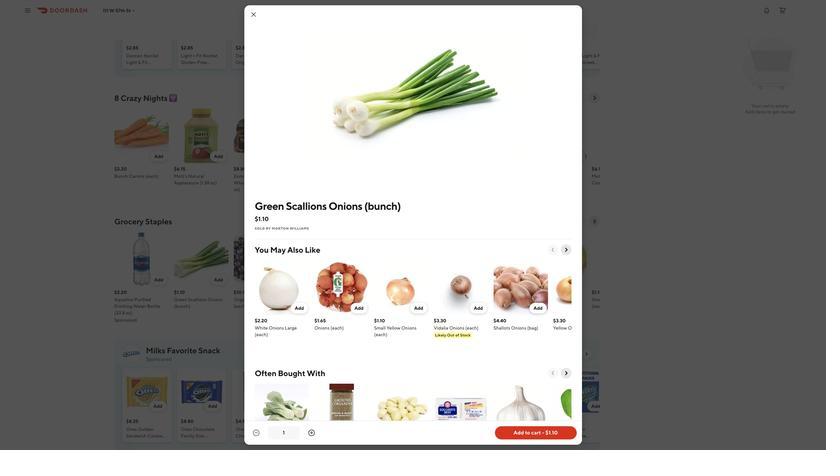 Task type: locate. For each thing, give the bounding box(es) containing it.
$2.85 up blackberry
[[236, 45, 248, 50]]

oreo chocolate family size sandwich cookies (18.12 oz) image
[[181, 371, 223, 413]]

1 vertical spatial green
[[174, 297, 187, 302]]

applesauce down natural
[[174, 180, 199, 185]]

$8.25 inside the $8.25 oreo thins chocolate sandwich cookies (10.1 oz)
[[455, 419, 467, 424]]

dannon up lime at top
[[291, 53, 307, 58]]

chocolate for oreo original chocolate sandwich cookies (13.29 oz)
[[291, 433, 312, 439]]

0 vertical spatial cart
[[763, 103, 771, 109]]

$1.10
[[255, 215, 269, 222], [174, 290, 185, 295], [592, 290, 603, 295], [374, 318, 385, 323], [546, 430, 558, 436]]

$6.15
[[174, 166, 186, 172], [592, 166, 604, 172]]

$8.80 down oreo double stuffed chocolate family size sandwich cookes (18.71 oz) image
[[400, 419, 413, 424]]

red inside $0.90 ea red plum tomato (each) ($3.30/lb)
[[294, 297, 302, 302]]

$3.30 inside $3.30 vidalia onions (each) likely out of stock
[[434, 318, 447, 323]]

0 horizontal spatial sponsored
[[114, 317, 137, 323]]

0 vertical spatial $2.20
[[114, 166, 127, 172]]

nonfat up blackberry
[[236, 66, 251, 72]]

5 oreo from the left
[[345, 427, 356, 432]]

$8.80 oreo chocolate family size sandwich cookies (18.12 oz)
[[181, 419, 219, 450]]

dannon down search morton williams search box
[[510, 53, 526, 58]]

$2.85 down light + fit nonfat gluten-free strawberry cheesecake greek yogurt (5.3 oz) image
[[181, 45, 193, 50]]

1 text field
[[272, 429, 296, 437]]

golden inside $8.25 oreo golden sandwich cookies (13.29 oz)
[[138, 427, 154, 432]]

$2.85 down dannon light & fit toasted coconut vanilla original nonfat greek yogurt (5.3 oz) image
[[455, 45, 467, 50]]

1 vertical spatial $1.65
[[315, 318, 326, 323]]

0 vertical spatial next button of carousel image
[[584, 351, 590, 357]]

$10.95 inside $10.95 organic blueberries (each)
[[234, 290, 249, 295]]

1 red from the left
[[294, 297, 302, 302]]

green
[[255, 200, 284, 212], [174, 297, 187, 302]]

1 vertical spatial next button of carousel image
[[592, 218, 598, 225]]

to
[[768, 109, 772, 115], [525, 430, 531, 436]]

greek inside $2.85 dannon light & fit nonfat original key lime greek yogurt (5.3 oz)
[[302, 66, 315, 72]]

$1.65
[[532, 290, 544, 295], [315, 318, 326, 323]]

$1.65 lemons large (each)
[[532, 290, 576, 302]]

3 oreo from the left
[[236, 427, 247, 432]]

🕎
[[169, 93, 177, 103]]

yogurt inside $2.85 dannon light & fit original greek nonfat yogurt blackberry (5.3 oz)
[[251, 66, 266, 72]]

$10.95
[[234, 290, 249, 295], [353, 290, 368, 295]]

size for chocolate
[[196, 433, 204, 439]]

dannon nonfat light & fit vanilla original greek yogurt (5.3 oz) image
[[510, 0, 551, 39]]

0 horizontal spatial (13.29
[[126, 440, 139, 445]]

1 horizontal spatial applesauce
[[607, 174, 631, 179]]

add for clementine apple bag (3 lb)
[[393, 277, 402, 282]]

3 dannon from the left
[[510, 53, 526, 58]]

lemons large (each) image
[[532, 232, 587, 286]]

chocolate for oreo thins chocolate sandwich cookies (10.1 oz)
[[455, 433, 477, 439]]

2 (18.12 from the left
[[345, 446, 357, 450]]

1 horizontal spatial lb)
[[597, 325, 602, 331]]

add for white onions large (each)
[[295, 306, 304, 311]]

$8.80 inside $8.80 oreo golden family size sandwich cookies (18.12 oz)
[[345, 419, 358, 424]]

onions (each) image
[[315, 260, 369, 315]]

2 dannon from the left
[[291, 53, 307, 58]]

2 $2.85 from the left
[[181, 45, 193, 50]]

green scallions onions (bunch) image
[[298, 29, 529, 159], [174, 232, 229, 286]]

0 horizontal spatial large
[[285, 325, 297, 331]]

cookies inside $4.95 oreo mini chocolate sandwich cookies snak-saks (8 oz)
[[257, 440, 274, 445]]

chocolate inside $4.95 oreo mini chocolate sandwich cookies snak-saks (8 oz)
[[236, 433, 258, 439]]

$1.65 for $1.65 onions (each)
[[315, 318, 326, 323]]

empty retail cart image
[[740, 33, 802, 95]]

(each) inside $10.95 organic blueberries (each)
[[234, 304, 247, 309]]

1 horizontal spatial small
[[592, 297, 604, 302]]

dannon up peach
[[564, 53, 581, 58]]

0 vertical spatial next button of carousel image
[[592, 95, 598, 101]]

(each) inside $0.90 ea red plum tomato (each) ($3.30/lb)
[[332, 297, 345, 302]]

0 vertical spatial lb)
[[353, 304, 359, 309]]

dannon up blackberry
[[236, 53, 252, 58]]

onions inside the $2.20 white onions large (each)
[[269, 325, 284, 331]]

1 vertical spatial green scallions onions (bunch) image
[[174, 232, 229, 286]]

your
[[752, 103, 762, 109]]

0 vertical spatial previous button of carousel image
[[578, 95, 585, 101]]

0 horizontal spatial small
[[374, 325, 386, 331]]

0 horizontal spatial $10.95
[[234, 290, 249, 295]]

$8.25 for $8.25 oreo golden sandwich cookies (13.29 oz)
[[126, 419, 139, 424]]

oz) inside $8.80 oreo chocolate family size sandwich cookies (18.12 oz)
[[193, 446, 200, 450]]

red down $0.90 at left
[[294, 297, 302, 302]]

lb) right (2 on the right of the page
[[597, 325, 602, 331]]

1 $8.25 from the left
[[126, 419, 139, 424]]

fit for dannon nonfat light & fit vanilla original greek yogurt (5.3 oz)
[[525, 60, 531, 65]]

vidalia onions (each) image
[[434, 260, 489, 315]]

mott's natural applesauce (1.38 oz) image
[[174, 109, 229, 163]]

1 vertical spatial $2.20
[[114, 290, 127, 295]]

often bought with
[[255, 369, 326, 378]]

3 $8.25 from the left
[[455, 419, 467, 424]]

1 oreo from the left
[[126, 427, 137, 432]]

red inside $7.70 per bunch seedless red grapes (bunch) ($4.40/lb)
[[432, 297, 441, 302]]

bag left (2 on the right of the page
[[582, 325, 591, 331]]

crazy
[[121, 93, 142, 103]]

french carrots (bunch) image
[[532, 109, 587, 163]]

to left get
[[768, 109, 772, 115]]

0 horizontal spatial scallions
[[188, 297, 207, 302]]

chocolate inside the $8.25 oreo original chocolate sandwich cookies (13.29 oz)
[[291, 433, 312, 439]]

$8.25 for $8.25 oreo double stuf sandwich cookies (14.03 oz)
[[510, 419, 522, 424]]

1 horizontal spatial sponsored
[[146, 356, 172, 362]]

1 vertical spatial $1.10 small yellow onions (each)
[[374, 318, 417, 337]]

mott's up cinnamon
[[592, 174, 606, 179]]

$8.80 for $8.80 oreo golden family size sandwich cookies (18.12 oz)
[[345, 419, 358, 424]]

$8.80 down oreo chocolate family size sandwich cookies (18.12 oz) image
[[181, 419, 194, 424]]

add for dannon light & fit original greek nonfat yogurt peach (5.3 oz)
[[592, 30, 601, 35]]

$10.95 up organic
[[234, 290, 249, 295]]

(13.29
[[126, 440, 139, 445], [291, 446, 303, 450]]

2 size from the left
[[360, 433, 369, 439]]

dannon light & fit nonfat original key lime greek yogurt (5.3 oz) image
[[291, 0, 332, 39]]

$6.15 for $6.15 mott's applesauce cinnamon (4.5 oz)
[[592, 166, 604, 172]]

0 horizontal spatial red
[[294, 297, 302, 302]]

0 horizontal spatial to
[[525, 430, 531, 436]]

increase quantity by 1 image
[[308, 429, 316, 437]]

nonfat inside $2.85 dannon light & fit nonfat original key lime greek yogurt (5.3 oz)
[[291, 60, 305, 65]]

organic
[[234, 297, 251, 302]]

(4.5
[[615, 180, 623, 185]]

previous button of carousel image
[[550, 247, 557, 253]]

1 horizontal spatial large
[[550, 297, 562, 302]]

2 $6.15 from the left
[[592, 166, 604, 172]]

0 vertical spatial scallions
[[286, 200, 327, 212]]

4 (5.3 from the left
[[579, 73, 587, 78]]

2 $3.30 from the left
[[554, 318, 566, 323]]

(5.3 right peach
[[579, 73, 587, 78]]

add for oreo chocolate family size sandwich cookies (18.12 oz)
[[208, 404, 217, 409]]

$2.20 up bunch
[[114, 166, 127, 172]]

cookies inside the $8.25 oreo thins chocolate sandwich cookies (10.1 oz)
[[476, 440, 493, 445]]

(each)
[[145, 174, 159, 179], [332, 297, 345, 302], [563, 297, 576, 302], [234, 304, 247, 309], [473, 304, 486, 309], [592, 304, 605, 309], [331, 325, 344, 331], [466, 325, 479, 331], [255, 332, 268, 337], [374, 332, 388, 337]]

$2.85 for dannon nonfat light & fit blueberry original greek yogurt (5.3 oz) image
[[126, 45, 139, 50]]

0 vertical spatial green scallions onions (bunch) image
[[298, 29, 529, 159]]

staples
[[145, 217, 172, 226]]

$2.20
[[114, 166, 127, 172], [114, 290, 127, 295], [255, 318, 267, 323]]

oreo inside $8.25 oreo golden sandwich cookies (13.29 oz)
[[126, 427, 137, 432]]

0 horizontal spatial lb)
[[353, 304, 359, 309]]

2 golden from the left
[[357, 427, 373, 432]]

nonfat inside light + fit nonfat orange cream greek yogurt cups (4 ct)
[[422, 53, 437, 58]]

size inside $8.80 oreo chocolate family size sandwich cookies (18.12 oz)
[[196, 433, 204, 439]]

clementine apple bag (3 lb) image
[[353, 232, 408, 286]]

oreo inside $4.95 oreo mini chocolate sandwich cookies snak-saks (8 oz)
[[236, 427, 247, 432]]

next button of carousel image for 8 crazy nights 🕎
[[592, 95, 598, 101]]

6 oreo from the left
[[455, 427, 466, 432]]

small inside green scallions onions (bunch) dialog
[[374, 325, 386, 331]]

1 horizontal spatial (13.29
[[291, 446, 303, 450]]

1 vertical spatial previous button of carousel image
[[578, 218, 585, 225]]

4 $2.85 from the left
[[291, 45, 303, 50]]

previous button of carousel image
[[578, 95, 585, 101], [578, 218, 585, 225], [550, 370, 557, 377]]

original
[[236, 60, 253, 65], [306, 60, 323, 65], [564, 60, 581, 65], [510, 66, 527, 72], [302, 427, 319, 432]]

$8.80 down the oreo golden family size sandwich cookies (18.12 oz) image
[[345, 419, 358, 424]]

tomato
[[315, 297, 331, 302]]

2 $8.25 from the left
[[291, 419, 303, 424]]

small down $10.95 clementine apple bag (3 lb)
[[374, 325, 386, 331]]

1 horizontal spatial $1.65
[[532, 290, 544, 295]]

light for $2.85 dannon light & fit original greek nonfat yogurt blackberry (5.3 oz)
[[253, 53, 264, 58]]

bag inside $10.95 clementine apple bag (3 lb)
[[393, 297, 401, 302]]

eggland's best grade a eggs extra large (18 ct) image
[[434, 384, 489, 438]]

4 dannon from the left
[[564, 53, 581, 58]]

$8.80
[[234, 166, 247, 172], [181, 419, 194, 424], [345, 419, 358, 424], [400, 419, 413, 424]]

oz) inside $8.25 oreo double stuf sandwich cookies (14.03 oz)
[[524, 440, 530, 445]]

fit inside the dannon nonfat light & fit vanilla original greek yogurt (5.3 oz)
[[525, 60, 531, 65]]

0 vertical spatial bag
[[393, 297, 401, 302]]

oreo inside $8.80 oreo golden family size sandwich cookies (18.12 oz)
[[345, 427, 356, 432]]

1 vertical spatial scallions
[[188, 297, 207, 302]]

drinking
[[114, 304, 132, 309]]

dannon light & fit original greek nonfat yogurt blackberry (5.3 oz) image
[[236, 0, 277, 39]]

$8.25 oreo double stuf sandwich cookies (14.03 oz)
[[510, 419, 548, 445]]

$3.30 up vidalia
[[434, 318, 447, 323]]

0 horizontal spatial $3.30
[[434, 318, 447, 323]]

$2.20 for $2.20 bunch carrots (each)
[[114, 166, 127, 172]]

$6.15 inside "$6.15 mott's applesauce cinnamon (4.5 oz)"
[[592, 166, 604, 172]]

& inside $2.85 dannon light & fit nonfat original key lime greek yogurt (5.3 oz)
[[320, 53, 323, 58]]

(each) inside $1.65 lemons large (each)
[[563, 297, 576, 302]]

applesauce
[[607, 174, 631, 179], [174, 180, 199, 185]]

mott's inside "$6.15 mott's applesauce cinnamon (4.5 oz)"
[[592, 174, 606, 179]]

grocery
[[114, 217, 144, 226]]

$8.25 oreo golden sandwich cookies (13.29 oz)
[[126, 419, 165, 445]]

1 vertical spatial applesauce
[[174, 180, 199, 185]]

1 vertical spatial large
[[285, 325, 297, 331]]

0 vertical spatial to
[[768, 109, 772, 115]]

1 horizontal spatial golden
[[357, 427, 373, 432]]

$2.20 inside the $2.20 white onions large (each)
[[255, 318, 267, 323]]

(18.12 for $8.80 oreo chocolate family size sandwich cookies (18.12 oz)
[[181, 446, 193, 450]]

add for bunch carrots (each)
[[154, 154, 164, 159]]

$2.85 down dannon nonfat light & fit blueberry original greek yogurt (5.3 oz) image
[[126, 45, 139, 50]]

to left stuf
[[525, 430, 531, 436]]

your cart is empty add items to get started
[[746, 103, 796, 115]]

$8.25 up '1' text box
[[291, 419, 303, 424]]

greek inside light + fit nonfat orange cream greek yogurt cups (4 ct)
[[400, 66, 413, 72]]

mott's left natural
[[174, 174, 188, 179]]

0 vertical spatial large
[[550, 297, 562, 302]]

cart left - in the right bottom of the page
[[532, 430, 541, 436]]

bag
[[393, 297, 401, 302], [582, 325, 591, 331]]

bunch carrots (each) image
[[114, 109, 169, 163]]

1 horizontal spatial to
[[768, 109, 772, 115]]

$8.25 for $8.25 oreo original chocolate sandwich cookies (13.29 oz)
[[291, 419, 303, 424]]

fit for $2.85 dannon light & fit nonfat original key lime greek yogurt (5.3 oz)
[[324, 53, 330, 58]]

family for chocolate
[[181, 433, 195, 439]]

dannon inside the dannon nonfat light & fit vanilla original greek yogurt (5.3 oz)
[[510, 53, 526, 58]]

$1.65 down $0.90 ea red plum tomato (each) ($3.30/lb)
[[315, 318, 326, 323]]

size for golden
[[360, 433, 369, 439]]

1 vertical spatial small
[[374, 325, 386, 331]]

family inside $8.80 oreo golden family size sandwich cookies (18.12 oz)
[[345, 433, 359, 439]]

next button of carousel image
[[584, 351, 590, 357], [563, 370, 570, 377]]

nonfat up lime at top
[[291, 60, 305, 65]]

cart left is
[[763, 103, 771, 109]]

williams
[[290, 226, 309, 230]]

0 horizontal spatial $1.10 small yellow onions (each)
[[374, 318, 417, 337]]

(each) inside $5.50 cantaloupe chunks (each)
[[473, 304, 486, 309]]

1 vertical spatial cart
[[532, 430, 541, 436]]

(bunch) inside $1.10 green scallions onions (bunch)
[[174, 304, 191, 309]]

snack
[[198, 346, 220, 355]]

family for golden
[[345, 433, 359, 439]]

large inside the $2.20 white onions large (each)
[[285, 325, 297, 331]]

fit inside $2.85 dannon light & fit original greek nonfat yogurt blackberry (5.3 oz)
[[269, 53, 275, 58]]

$8.25 inside the $8.25 oreo original chocolate sandwich cookies (13.29 oz)
[[291, 419, 303, 424]]

(5.3 right blackberry
[[259, 73, 268, 78]]

0 horizontal spatial golden
[[138, 427, 154, 432]]

close image
[[250, 11, 258, 18]]

bag for apple
[[393, 297, 401, 302]]

applesauce up (4.5 on the right top of the page
[[607, 174, 631, 179]]

0 horizontal spatial mott's
[[174, 174, 188, 179]]

& inside $2.85 dannon light & fit original greek nonfat yogurt blackberry (5.3 oz)
[[265, 53, 268, 58]]

0 horizontal spatial bag
[[393, 297, 401, 302]]

1 vertical spatial to
[[525, 430, 531, 436]]

$8.80 inside $8.80 zomick challah bread whole wheat twist (15 oz)
[[234, 166, 247, 172]]

$2.20 aquafina purified drinking water bottle (33.8 oz) sponsored
[[114, 290, 160, 323]]

original inside the $8.25 oreo original chocolate sandwich cookies (13.29 oz)
[[302, 427, 319, 432]]

1 $6.15 from the left
[[174, 166, 186, 172]]

light + fit nonfat gluten-free strawberry cheesecake greek yogurt (5.3 oz) image
[[181, 0, 223, 39]]

1 size from the left
[[196, 433, 204, 439]]

(18.12 inside $8.80 oreo chocolate family size sandwich cookies (18.12 oz)
[[181, 446, 193, 450]]

5 $2.85 from the left
[[455, 45, 467, 50]]

$6.15 for $6.15 mott's natural applesauce (1.38 oz)
[[174, 166, 186, 172]]

shallots
[[494, 325, 511, 331]]

chocolate inside the $8.25 oreo thins chocolate sandwich cookies (10.1 oz)
[[455, 433, 477, 439]]

0 vertical spatial sponsored
[[114, 317, 137, 323]]

oreo thins chocolate sandwich cookies (10.1 oz) image
[[455, 371, 496, 413]]

$1.65 for $1.65 lemons large (each)
[[532, 290, 544, 295]]

1 vertical spatial (13.29
[[291, 446, 303, 450]]

$2.20 up aquafina
[[114, 290, 127, 295]]

3 $2.85 from the left
[[236, 45, 248, 50]]

seedless red grapes (bunch) image
[[413, 232, 467, 286]]

0 horizontal spatial (18.12
[[181, 446, 193, 450]]

$3.30 for $3.30 yellow onion bag (2 lb)
[[554, 318, 566, 323]]

0 vertical spatial (13.29
[[126, 440, 139, 445]]

$1.10 green scallions onions (bunch)
[[174, 290, 223, 309]]

items
[[755, 109, 767, 115]]

next button of carousel image for grocery staples
[[592, 218, 598, 225]]

4 oreo from the left
[[291, 427, 301, 432]]

chocolate for oreo mini chocolate sandwich cookies snak-saks (8 oz)
[[236, 433, 258, 439]]

$10.95 up clementine
[[353, 290, 368, 295]]

1 (5.3 from the left
[[259, 73, 268, 78]]

8
[[114, 93, 119, 103]]

fit inside "dannon light & fit original greek nonfat yogurt peach (5.3 oz)"
[[598, 53, 604, 58]]

1 vertical spatial bag
[[582, 325, 591, 331]]

(5.3
[[259, 73, 268, 78], [291, 73, 299, 78], [525, 73, 533, 78], [579, 73, 587, 78]]

pak choi bok choy (bunch) image
[[255, 384, 309, 438]]

0 horizontal spatial (bunch)
[[174, 304, 191, 309]]

1 horizontal spatial red
[[432, 297, 441, 302]]

(18.12 inside $8.80 oreo golden family size sandwich cookies (18.12 oz)
[[345, 446, 357, 450]]

1 $3.30 from the left
[[434, 318, 447, 323]]

$8.25 up "thins" in the bottom of the page
[[455, 419, 467, 424]]

sponsored down (33.8
[[114, 317, 137, 323]]

$4.40
[[494, 318, 507, 323]]

clementine
[[353, 297, 378, 302]]

0 horizontal spatial applesauce
[[174, 180, 199, 185]]

& inside the dannon nonfat light & fit vanilla original greek yogurt (5.3 oz)
[[522, 60, 525, 65]]

is
[[772, 103, 775, 109]]

1 horizontal spatial (18.12
[[345, 446, 357, 450]]

lemons
[[532, 297, 549, 302]]

family
[[181, 433, 195, 439], [345, 433, 359, 439]]

onions inside $1.65 onions (each)
[[315, 325, 330, 331]]

4 $8.25 from the left
[[510, 419, 522, 424]]

$10.95 clementine apple bag (3 lb)
[[353, 290, 406, 309]]

0 horizontal spatial cart
[[532, 430, 541, 436]]

nonfat up vanilla
[[527, 53, 542, 58]]

oreo for $4.95 oreo mini chocolate sandwich cookies snak-saks (8 oz)
[[236, 427, 247, 432]]

large right lemons
[[550, 297, 562, 302]]

1 horizontal spatial $10.95
[[353, 290, 368, 295]]

7 oreo from the left
[[510, 427, 521, 432]]

$8.25 up double
[[510, 419, 522, 424]]

0 vertical spatial green
[[255, 200, 284, 212]]

& for $2.85 dannon light & fit nonfat original key lime greek yogurt (5.3 oz)
[[320, 53, 323, 58]]

3 (5.3 from the left
[[525, 73, 533, 78]]

2 oreo from the left
[[181, 427, 192, 432]]

nonfat up cream
[[422, 53, 437, 58]]

oreo inside the $8.25 oreo original chocolate sandwich cookies (13.29 oz)
[[291, 427, 301, 432]]

$1.10 small yellow onions (each)
[[592, 290, 635, 309], [374, 318, 417, 337]]

(14.03
[[510, 440, 523, 445]]

1 horizontal spatial mott's
[[592, 174, 606, 179]]

0 horizontal spatial $6.15
[[174, 166, 186, 172]]

add
[[592, 30, 601, 35], [746, 109, 755, 115], [154, 154, 164, 159], [214, 154, 223, 159], [334, 154, 343, 159], [513, 154, 522, 159], [573, 154, 582, 159], [154, 277, 164, 282], [214, 277, 223, 282], [274, 277, 283, 282], [334, 277, 343, 282], [393, 277, 402, 282], [453, 277, 462, 282], [513, 277, 522, 282], [573, 277, 582, 282], [295, 306, 304, 311], [355, 306, 364, 311], [414, 306, 424, 311], [474, 306, 483, 311], [534, 306, 543, 311], [153, 404, 163, 409], [208, 404, 217, 409], [263, 404, 272, 409], [373, 404, 382, 409], [427, 404, 436, 409], [482, 404, 491, 409], [537, 404, 546, 409], [592, 404, 601, 409], [514, 430, 524, 436]]

$2.20 inside the $2.20 bunch carrots (each)
[[114, 166, 127, 172]]

0 horizontal spatial family
[[181, 433, 195, 439]]

sponsored
[[114, 317, 137, 323], [146, 356, 172, 362]]

bag inside $3.30 yellow onion bag (2 lb)
[[582, 325, 591, 331]]

1 horizontal spatial family
[[345, 433, 359, 439]]

1 horizontal spatial $3.30
[[554, 318, 566, 323]]

1 $2.85 from the left
[[126, 45, 139, 50]]

(bunch) inside the 'green scallions onions (bunch) $1.10'
[[364, 200, 401, 212]]

57th
[[115, 8, 125, 13]]

&
[[265, 53, 268, 58], [320, 53, 323, 58], [594, 53, 597, 58], [522, 60, 525, 65]]

1 horizontal spatial yellow
[[554, 325, 567, 331]]

1 (18.12 from the left
[[181, 446, 193, 450]]

sandwich inside $8.25 oreo golden sandwich cookies (13.29 oz)
[[126, 433, 147, 439]]

$6.15 inside $6.15 mott's natural applesauce (1.38 oz)
[[174, 166, 186, 172]]

(5.3 down vanilla
[[525, 73, 533, 78]]

1 horizontal spatial (bunch)
[[364, 200, 401, 212]]

1 horizontal spatial scallions
[[286, 200, 327, 212]]

water
[[133, 304, 146, 309]]

red
[[294, 297, 302, 302], [432, 297, 441, 302]]

1 vertical spatial lb)
[[597, 325, 602, 331]]

zomick
[[234, 174, 249, 179]]

& for $2.85 dannon light & fit original greek nonfat yogurt blackberry (5.3 oz)
[[265, 53, 268, 58]]

greek inside "dannon light & fit original greek nonfat yogurt peach (5.3 oz)"
[[582, 60, 595, 65]]

by
[[266, 226, 271, 230]]

2 red from the left
[[432, 297, 441, 302]]

oz) inside $4.95 oreo mini chocolate sandwich cookies snak-saks (8 oz)
[[264, 446, 270, 450]]

1 horizontal spatial green
[[255, 200, 284, 212]]

$3.30 down $1.65 lemons large (each) on the right of page
[[554, 318, 566, 323]]

dannon inside $2.85 dannon light & fit nonfat original key lime greek yogurt (5.3 oz)
[[291, 53, 307, 58]]

oreo for $8.80 oreo chocolate family size sandwich cookies (18.12 oz)
[[181, 427, 192, 432]]

onions inside $4.40 shallots onions (bag)
[[511, 325, 527, 331]]

nights
[[143, 93, 168, 103]]

1 horizontal spatial bag
[[582, 325, 591, 331]]

0 vertical spatial $1.65
[[532, 290, 544, 295]]

$8.25 down oreo golden sandwich cookies (13.29 oz) image
[[126, 419, 139, 424]]

light inside light + fit nonfat orange cream greek yogurt cups (4 ct)
[[400, 53, 411, 58]]

2 mott's from the left
[[592, 174, 606, 179]]

1 mott's from the left
[[174, 174, 188, 179]]

like
[[305, 245, 321, 254]]

2 (5.3 from the left
[[291, 73, 299, 78]]

(18.12
[[181, 446, 193, 450], [345, 446, 357, 450]]

fit inside light + fit nonfat orange cream greek yogurt cups (4 ct)
[[415, 53, 421, 58]]

2 horizontal spatial (bunch)
[[413, 304, 429, 309]]

next button of carousel image
[[592, 95, 598, 101], [592, 218, 598, 225], [563, 247, 570, 253]]

sponsored down milks
[[146, 356, 172, 362]]

$1.65 onions (each)
[[315, 318, 344, 331]]

large down ($3.30/lb)
[[285, 325, 297, 331]]

0 horizontal spatial $1.65
[[315, 318, 326, 323]]

$1.10 inside $1.10 green scallions onions (bunch)
[[174, 290, 185, 295]]

orange
[[400, 60, 416, 65]]

add for lemons large (each)
[[573, 277, 582, 282]]

oreo for $8.25 oreo original chocolate sandwich cookies (13.29 oz)
[[291, 427, 301, 432]]

oz) inside $2.85 dannon light & fit nonfat original key lime greek yogurt (5.3 oz)
[[300, 73, 306, 78]]

organic blueberries (each) image
[[234, 232, 288, 286]]

white onions large (each) image
[[255, 260, 309, 315]]

scallions
[[286, 200, 327, 212], [188, 297, 207, 302]]

fit for $2.85 dannon light & fit original greek nonfat yogurt blackberry (5.3 oz)
[[269, 53, 275, 58]]

grapes
[[442, 297, 457, 302]]

cookies inside $8.80 oreo chocolate family size sandwich cookies (18.12 oz)
[[202, 440, 219, 445]]

1 vertical spatial sponsored
[[146, 356, 172, 362]]

lb) inside $10.95 clementine apple bag (3 lb)
[[353, 304, 359, 309]]

wheat
[[249, 180, 263, 185]]

aquafina purified drinking water bottle (33.8 oz) image
[[114, 232, 169, 286]]

$7.70
[[413, 290, 425, 295]]

nonfat up peach
[[564, 66, 579, 72]]

red down bunch
[[432, 297, 441, 302]]

1 $10.95 from the left
[[234, 290, 249, 295]]

applesauce inside $6.15 mott's natural applesauce (1.38 oz)
[[174, 180, 199, 185]]

greek
[[254, 60, 267, 65], [582, 60, 595, 65], [302, 66, 315, 72], [400, 66, 413, 72], [527, 66, 540, 72]]

original inside $2.85 dannon light & fit nonfat original key lime greek yogurt (5.3 oz)
[[306, 60, 323, 65]]

yellow
[[605, 297, 618, 302], [387, 325, 401, 331], [554, 325, 567, 331]]

2 $10.95 from the left
[[353, 290, 368, 295]]

golden for cookies
[[138, 427, 154, 432]]

1 golden from the left
[[138, 427, 154, 432]]

lb) down clementine
[[353, 304, 359, 309]]

2 family from the left
[[345, 433, 359, 439]]

(each) inside $1.65 onions (each)
[[331, 325, 344, 331]]

bag left (3
[[393, 297, 401, 302]]

$1.65 up lemons
[[532, 290, 544, 295]]

$8.80 up zomick
[[234, 166, 247, 172]]

family inside $8.80 oreo chocolate family size sandwich cookies (18.12 oz)
[[181, 433, 195, 439]]

$0.90 ea red plum tomato (each) ($3.30/lb)
[[294, 290, 345, 310]]

small up (2 on the right of the page
[[592, 297, 604, 302]]

plum
[[303, 297, 314, 302]]

0 vertical spatial applesauce
[[607, 174, 631, 179]]

zomick challah bread whole wheat twist (15 oz) image
[[234, 109, 288, 163]]

1 horizontal spatial cart
[[763, 103, 771, 109]]

$2.85 up lime at top
[[291, 45, 303, 50]]

1 family from the left
[[181, 433, 195, 439]]

(5.3 down lime at top
[[291, 73, 299, 78]]

$2.20 up "white"
[[255, 318, 267, 323]]

2 vertical spatial $2.20
[[255, 318, 267, 323]]

1 horizontal spatial size
[[360, 433, 369, 439]]

0 horizontal spatial size
[[196, 433, 204, 439]]

light for $2.85 dannon light & fit nonfat original key lime greek yogurt (5.3 oz)
[[308, 53, 319, 58]]

$8.25
[[126, 419, 139, 424], [291, 419, 303, 424], [455, 419, 467, 424], [510, 419, 522, 424]]

$4.95 oreo mini chocolate sandwich cookies snak-saks (8 oz)
[[236, 419, 274, 450]]

1 dannon from the left
[[236, 53, 252, 58]]

0 horizontal spatial green
[[174, 297, 187, 302]]

yogurt inside light + fit nonfat orange cream greek yogurt cups (4 ct)
[[414, 66, 428, 72]]

(13.29 inside the $8.25 oreo original chocolate sandwich cookies (13.29 oz)
[[291, 446, 303, 450]]

0 horizontal spatial next button of carousel image
[[563, 370, 570, 377]]

$8.80 for $8.80 zomick challah bread whole wheat twist (15 oz)
[[234, 166, 247, 172]]

0 horizontal spatial green scallions onions (bunch) image
[[174, 232, 229, 286]]

0 vertical spatial $1.10 small yellow onions (each)
[[592, 290, 635, 309]]

1 vertical spatial next button of carousel image
[[563, 370, 570, 377]]

$2.20 for $2.20 aquafina purified drinking water bottle (33.8 oz) sponsored
[[114, 290, 127, 295]]

1 horizontal spatial $6.15
[[592, 166, 604, 172]]

original inside "dannon light & fit original greek nonfat yogurt peach (5.3 oz)"
[[564, 60, 581, 65]]

sandwich inside the $8.25 oreo original chocolate sandwich cookies (13.29 oz)
[[291, 440, 311, 445]]

2 vertical spatial previous button of carousel image
[[550, 370, 557, 377]]

1 horizontal spatial green scallions onions (bunch) image
[[298, 29, 529, 159]]

greek inside the dannon nonfat light & fit vanilla original greek yogurt (5.3 oz)
[[527, 66, 540, 72]]



Task type: vqa. For each thing, say whether or not it's contained in the screenshot.
(EACH) in $5.50 cantaloupe chunks (each)
yes



Task type: describe. For each thing, give the bounding box(es) containing it.
to inside button
[[525, 430, 531, 436]]

nonfat inside the dannon nonfat light & fit vanilla original greek yogurt (5.3 oz)
[[527, 53, 542, 58]]

oreo original chocolate sandwich cookies (13.29 oz) image
[[291, 371, 332, 413]]

bread
[[267, 174, 280, 179]]

onion
[[568, 325, 582, 331]]

dannon inside "dannon light & fit original greek nonfat yogurt peach (5.3 oz)"
[[564, 53, 581, 58]]

$2.85 dannon light & fit original greek nonfat yogurt blackberry (5.3 oz)
[[236, 45, 275, 78]]

small yellow onions (each) image
[[374, 260, 429, 315]]

often
[[255, 369, 277, 378]]

scallions inside the 'green scallions onions (bunch) $1.10'
[[286, 200, 327, 212]]

$2.85 for light + fit nonfat gluten-free strawberry cheesecake greek yogurt (5.3 oz) image
[[181, 45, 193, 50]]

morton bassett ground coriander seasoning (2 ct) image
[[315, 384, 369, 438]]

(4
[[400, 73, 405, 78]]

carrots
[[129, 174, 145, 179]]

decrease quantity by 1 image
[[252, 429, 260, 437]]

light + fit nonfat orange cream greek yogurt cups (4 ct) image
[[400, 0, 442, 39]]

cart inside your cart is empty add items to get started
[[763, 103, 771, 109]]

(13.29 inside $8.25 oreo golden sandwich cookies (13.29 oz)
[[126, 440, 139, 445]]

regular garlic (each) image
[[494, 384, 548, 438]]

stuf
[[538, 427, 547, 432]]

(5.3 inside the dannon nonfat light & fit vanilla original greek yogurt (5.3 oz)
[[525, 73, 533, 78]]

grocery staples
[[114, 217, 172, 226]]

+
[[412, 53, 414, 58]]

original inside $2.85 dannon light & fit original greek nonfat yogurt blackberry (5.3 oz)
[[236, 60, 253, 65]]

of
[[456, 333, 460, 338]]

ea
[[308, 290, 313, 295]]

oz) inside $8.25 oreo golden sandwich cookies (13.29 oz)
[[140, 440, 146, 445]]

sold
[[255, 226, 265, 230]]

0 horizontal spatial yellow
[[387, 325, 401, 331]]

seedless
[[413, 297, 432, 302]]

$2.20 for $2.20 white onions large (each)
[[255, 318, 267, 323]]

original inside the dannon nonfat light & fit vanilla original greek yogurt (5.3 oz)
[[510, 66, 527, 72]]

notification bell image
[[763, 6, 771, 14]]

shallots onions (bag) image
[[494, 260, 548, 315]]

bag for onion
[[582, 325, 591, 331]]

$5.50 cantaloupe chunks (each)
[[473, 290, 514, 309]]

oz) inside the $8.25 oreo thins chocolate sandwich cookies (10.1 oz)
[[465, 446, 472, 450]]

oreo golden sandwich cookies (13.29 oz) image
[[126, 371, 168, 413]]

oreo double stuffed chocolate family size sandwich cookes (18.71 oz) image
[[400, 371, 442, 413]]

$10.95 for $10.95 organic blueberries (each)
[[234, 290, 249, 295]]

dannon light & fit toasted coconut vanilla original nonfat greek yogurt (5.3 oz) image
[[455, 0, 496, 39]]

sponsored inside $2.20 aquafina purified drinking water bottle (33.8 oz) sponsored
[[114, 317, 137, 323]]

vidalia
[[434, 325, 449, 331]]

cinnamon
[[592, 180, 614, 185]]

ct)
[[405, 73, 411, 78]]

cart inside button
[[532, 430, 541, 436]]

previous button of carousel image for 8 crazy nights 🕎
[[578, 95, 585, 101]]

1 horizontal spatial next button of carousel image
[[584, 351, 590, 357]]

oreo for $8.25 oreo double stuf sandwich cookies (14.03 oz)
[[510, 427, 521, 432]]

(bag)
[[528, 325, 539, 331]]

oz) inside "dannon light & fit original greek nonfat yogurt peach (5.3 oz)"
[[588, 73, 594, 78]]

$6.15 mott's applesauce cinnamon (4.5 oz)
[[592, 166, 631, 185]]

lb) for yellow onion bag (2 lb)
[[597, 325, 602, 331]]

(5.3 inside $2.85 dannon light & fit original greek nonfat yogurt blackberry (5.3 oz)
[[259, 73, 268, 78]]

add inside add to cart - $1.10 button
[[514, 430, 524, 436]]

dannon inside $2.85 dannon light & fit original greek nonfat yogurt blackberry (5.3 oz)
[[236, 53, 252, 58]]

large inside $1.65 lemons large (each)
[[550, 297, 562, 302]]

oz) inside $2.85 dannon light & fit original greek nonfat yogurt blackberry (5.3 oz)
[[268, 73, 275, 78]]

$5.50
[[473, 290, 486, 295]]

manischewitz gluten-free matzo meal crackers canister (15 oz) image
[[473, 109, 527, 163]]

green inside the 'green scallions onions (bunch) $1.10'
[[255, 200, 284, 212]]

to inside your cart is empty add items to get started
[[768, 109, 772, 115]]

111 w 57th st
[[103, 8, 131, 13]]

loose carrots (bunch) image
[[413, 109, 467, 163]]

oreo double stuf sandwich cookies (14.03 oz) image
[[510, 371, 551, 413]]

mott's for mott's applesauce cinnamon (4.5 oz)
[[592, 174, 606, 179]]

$8.80 for $8.80 oreo chocolate family size sandwich cookies (18.12 oz)
[[181, 419, 194, 424]]

$7.70 per bunch seedless red grapes (bunch) ($4.40/lb)
[[413, 290, 457, 316]]

greek inside $2.85 dannon light & fit original greek nonfat yogurt blackberry (5.3 oz)
[[254, 60, 267, 65]]

applesauce inside "$6.15 mott's applesauce cinnamon (4.5 oz)"
[[607, 174, 631, 179]]

milks favorite snack sponsored
[[146, 346, 220, 362]]

1 horizontal spatial $1.10 small yellow onions (each)
[[592, 290, 635, 309]]

oz) inside "$6.15 mott's applesauce cinnamon (4.5 oz)"
[[624, 180, 631, 185]]

oreo mini chocolate sandwich cookies snak-saks (8 oz) image
[[236, 371, 277, 413]]

green inside $1.10 green scallions onions (bunch)
[[174, 297, 187, 302]]

111
[[103, 8, 109, 13]]

previous button of carousel image for grocery staples
[[578, 218, 585, 225]]

add for oreo thins chocolate sandwich cookies (10.1 oz)
[[482, 404, 491, 409]]

oz) inside $8.80 oreo golden family size sandwich cookies (18.12 oz)
[[358, 446, 364, 450]]

lb) for clementine apple bag (3 lb)
[[353, 304, 359, 309]]

add for cantaloupe chunks (each)
[[513, 277, 522, 282]]

$8.80 oreo golden family size sandwich cookies (18.12 oz)
[[345, 419, 384, 450]]

green scallions onions (bunch) dialog
[[244, 5, 608, 450]]

may
[[270, 245, 286, 254]]

add inside your cart is empty add items to get started
[[746, 109, 755, 115]]

also
[[288, 245, 304, 254]]

($4.40/lb)
[[413, 311, 435, 316]]

$6.15 mott's natural applesauce (1.38 oz)
[[174, 166, 217, 185]]

oz) inside $6.15 mott's natural applesauce (1.38 oz)
[[211, 180, 217, 185]]

white
[[255, 325, 268, 331]]

peach
[[564, 73, 578, 78]]

sponsored inside the milks favorite snack sponsored
[[146, 356, 172, 362]]

2 vertical spatial next button of carousel image
[[563, 247, 570, 253]]

yellow inside $3.30 yellow onion bag (2 lb)
[[554, 325, 567, 331]]

cookies inside $8.25 oreo double stuf sandwich cookies (14.03 oz)
[[531, 433, 548, 439]]

-
[[542, 430, 545, 436]]

add to cart - $1.10 button
[[495, 426, 577, 440]]

8 crazy nights 🕎 link
[[114, 93, 177, 103]]

golden for size
[[357, 427, 373, 432]]

$2.85 for dannon light & fit toasted coconut vanilla original nonfat greek yogurt (5.3 oz) image
[[455, 45, 467, 50]]

$8.25 for $8.25 oreo thins chocolate sandwich cookies (10.1 oz)
[[455, 419, 467, 424]]

$8.25 oreo original chocolate sandwich cookies (13.29 oz)
[[291, 419, 329, 450]]

(8
[[259, 446, 263, 450]]

add for green scallions onions (bunch)
[[214, 277, 223, 282]]

$8.25 oreo thins chocolate sandwich cookies (10.1 oz)
[[455, 419, 493, 450]]

add for mott's natural applesauce (1.38 oz)
[[214, 154, 223, 159]]

$1.10 inside button
[[546, 430, 558, 436]]

onions inside $1.10 green scallions onions (bunch)
[[208, 297, 223, 302]]

sandwich inside $8.80 oreo golden family size sandwich cookies (18.12 oz)
[[345, 440, 366, 445]]

add for oreo mini chocolate sandwich cookies snak-saks (8 oz)
[[263, 404, 272, 409]]

dannon light & fit original greek nonfat yogurt peach (5.3 oz) image
[[564, 0, 606, 39]]

oreo for $8.80 oreo golden family size sandwich cookies (18.12 oz)
[[345, 427, 356, 432]]

natural
[[188, 174, 204, 179]]

oz) inside $8.80 zomick challah bread whole wheat twist (15 oz)
[[234, 187, 240, 192]]

add for onions (each)
[[355, 306, 364, 311]]

(18.12 for $8.80 oreo golden family size sandwich cookies (18.12 oz)
[[345, 446, 357, 450]]

blackberry
[[236, 73, 258, 78]]

apple
[[379, 297, 392, 302]]

goodness garden specialty peeled garlic (7 oz) image
[[374, 384, 429, 438]]

cookies inside $8.80 oreo golden family size sandwich cookies (18.12 oz)
[[367, 440, 384, 445]]

you may also like
[[255, 245, 321, 254]]

started
[[781, 109, 796, 115]]

cookies inside the $8.25 oreo original chocolate sandwich cookies (13.29 oz)
[[312, 440, 329, 445]]

chocolate inside $8.80 oreo chocolate family size sandwich cookies (18.12 oz)
[[193, 427, 215, 432]]

scallions inside $1.10 green scallions onions (bunch)
[[188, 297, 207, 302]]

& for dannon nonfat light & fit vanilla original greek yogurt (5.3 oz)
[[522, 60, 525, 65]]

oz) inside the $8.25 oreo original chocolate sandwich cookies (13.29 oz)
[[304, 446, 310, 450]]

vanilla
[[532, 60, 546, 65]]

sandwich inside $8.80 oreo chocolate family size sandwich cookies (18.12 oz)
[[181, 440, 201, 445]]

get
[[773, 109, 780, 115]]

lime
[[291, 66, 301, 72]]

(3
[[402, 297, 406, 302]]

cups
[[429, 66, 440, 72]]

(each) inside the $2.20 white onions large (each)
[[255, 332, 268, 337]]

(15
[[276, 180, 282, 185]]

(5.3 inside "dannon light & fit original greek nonfat yogurt peach (5.3 oz)"
[[579, 73, 587, 78]]

aquafina
[[114, 297, 133, 302]]

blueberries
[[252, 297, 276, 302]]

$1.10 small yellow onions (each) inside green scallions onions (bunch) dialog
[[374, 318, 417, 337]]

empty
[[776, 103, 789, 109]]

add for oreo double stuf sandwich cookies (14.03 oz)
[[537, 404, 546, 409]]

add for shallots onions (bag)
[[534, 306, 543, 311]]

$10.95 for $10.95 clementine apple bag (3 lb)
[[353, 290, 368, 295]]

red plum tomato (each) image
[[294, 232, 348, 286]]

bunch
[[434, 290, 447, 295]]

sandwich inside the $8.25 oreo thins chocolate sandwich cookies (10.1 oz)
[[455, 440, 475, 445]]

(each) inside the $2.20 bunch carrots (each)
[[145, 174, 159, 179]]

nonfat inside $2.85 dannon light & fit original greek nonfat yogurt blackberry (5.3 oz)
[[236, 66, 251, 72]]

mott's for mott's natural applesauce (1.38 oz)
[[174, 174, 188, 179]]

sandwich inside $8.25 oreo double stuf sandwich cookies (14.03 oz)
[[510, 433, 530, 439]]

nonfat inside "dannon light & fit original greek nonfat yogurt peach (5.3 oz)"
[[564, 66, 579, 72]]

$2.85 inside $2.85 dannon light & fit original greek nonfat yogurt blackberry (5.3 oz)
[[236, 45, 248, 50]]

(1.38
[[200, 180, 210, 185]]

Search Morton Williams search field
[[473, 27, 593, 34]]

manischewitz potato starch canister (16 oz) image
[[294, 109, 348, 163]]

add for oreo golden sandwich cookies (13.29 oz)
[[153, 404, 163, 409]]

(bunch) inside $7.70 per bunch seedless red grapes (bunch) ($4.40/lb)
[[413, 304, 429, 309]]

(5.3 inside $2.85 dannon light & fit nonfat original key lime greek yogurt (5.3 oz)
[[291, 73, 299, 78]]

(33.8
[[114, 310, 125, 315]]

$4.40 shallots onions (bag)
[[494, 318, 539, 331]]

$8.80 for $8.80
[[400, 419, 413, 424]]

oz) inside $2.20 aquafina purified drinking water bottle (33.8 oz) sponsored
[[126, 310, 132, 315]]

oreo for $8.25 oreo thins chocolate sandwich cookies (10.1 oz)
[[455, 427, 466, 432]]

open menu image
[[24, 6, 32, 14]]

add for red plum tomato (each)
[[334, 277, 343, 282]]

challah
[[250, 174, 266, 179]]

2 horizontal spatial yellow
[[605, 297, 618, 302]]

w
[[109, 8, 114, 13]]

cantaloupe chunks (each) image
[[473, 232, 527, 286]]

dannon light & fit original greek nonfat strawberry cheesecake yogurt  (5.3 oz x 4 ct) image
[[345, 0, 387, 39]]

(each) inside $3.30 vidalia onions (each) likely out of stock
[[466, 325, 479, 331]]

$3.30 yellow onion bag (2 lb)
[[554, 318, 602, 331]]

yogurt inside the dannon nonfat light & fit vanilla original greek yogurt (5.3 oz)
[[510, 73, 524, 78]]

stock
[[460, 333, 471, 338]]

light inside "dannon light & fit original greek nonfat yogurt peach (5.3 oz)"
[[582, 53, 593, 58]]

0 vertical spatial small
[[592, 297, 604, 302]]

whole
[[234, 180, 248, 185]]

favorite
[[167, 346, 197, 355]]

dannon nonfat light & fit blueberry original greek yogurt (5.3 oz) image
[[126, 0, 168, 39]]

out
[[447, 333, 455, 338]]

chunks
[[498, 297, 514, 302]]

add for seedless red grapes (bunch)
[[453, 277, 462, 282]]

oreo mini chocolate sandwich cookies snack packs (1 oz x 12 ct) image
[[564, 371, 606, 413]]

onions inside $3.30 vidalia onions (each) likely out of stock
[[450, 325, 465, 331]]

grocery staples link
[[114, 216, 172, 227]]

manischewitz tam tams crackers garlic (9.6 oz) image
[[353, 109, 408, 163]]

milks
[[146, 346, 165, 355]]

$3.30 vidalia onions (each) likely out of stock
[[434, 318, 479, 338]]

8 crazy nights 🕎
[[114, 93, 177, 103]]

$4.95
[[236, 419, 248, 424]]

(2
[[592, 325, 596, 331]]

you
[[255, 245, 269, 254]]

add for vidalia onions (each)
[[474, 306, 483, 311]]

sold by morton williams
[[255, 226, 309, 230]]

$2.85 inside $2.85 dannon light & fit nonfat original key lime greek yogurt (5.3 oz)
[[291, 45, 303, 50]]

with
[[307, 369, 326, 378]]

add for small yellow onions (each)
[[414, 306, 424, 311]]

cream
[[417, 60, 431, 65]]

111 w 57th st button
[[103, 8, 136, 13]]

cookies inside $8.25 oreo golden sandwich cookies (13.29 oz)
[[148, 433, 165, 439]]

0 items, open order cart image
[[779, 6, 787, 14]]

oreo golden family size sandwich cookies (18.12 oz) image
[[345, 371, 387, 413]]

cantaloupe
[[473, 297, 497, 302]]

sandwich inside $4.95 oreo mini chocolate sandwich cookies snak-saks (8 oz)
[[236, 440, 256, 445]]

light for dannon nonfat light & fit vanilla original greek yogurt (5.3 oz)
[[510, 60, 521, 65]]

add for aquafina purified drinking water bottle (33.8 oz)
[[154, 277, 164, 282]]

onions inside the 'green scallions onions (bunch) $1.10'
[[329, 200, 363, 212]]

add for organic blueberries (each)
[[274, 277, 283, 282]]

key
[[324, 60, 332, 65]]

oreo for $8.25 oreo golden sandwich cookies (13.29 oz)
[[126, 427, 137, 432]]

st
[[126, 8, 131, 13]]

$1.10 inside the 'green scallions onions (bunch) $1.10'
[[255, 215, 269, 222]]

$2.20 bunch carrots (each)
[[114, 166, 159, 179]]

yogurt inside "dannon light & fit original greek nonfat yogurt peach (5.3 oz)"
[[580, 66, 594, 72]]

yogurt inside $2.85 dannon light & fit nonfat original key lime greek yogurt (5.3 oz)
[[316, 66, 330, 72]]

$8.80 zomick challah bread whole wheat twist (15 oz)
[[234, 166, 282, 192]]

$3.30 for $3.30 vidalia onions (each) likely out of stock
[[434, 318, 447, 323]]

oz) inside the dannon nonfat light & fit vanilla original greek yogurt (5.3 oz)
[[534, 73, 540, 78]]

per
[[426, 290, 433, 295]]



